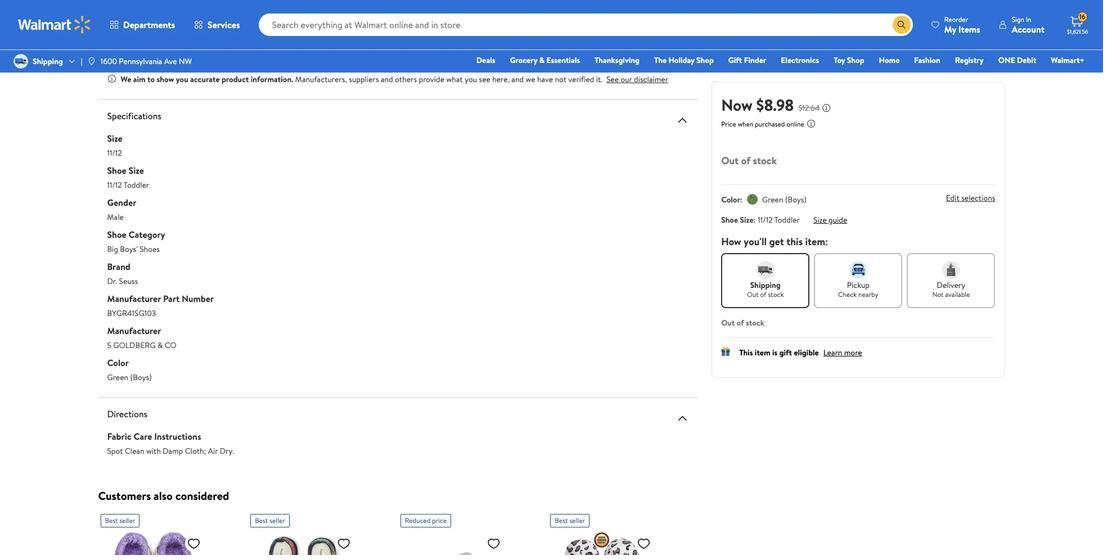 Task type: vqa. For each thing, say whether or not it's contained in the screenshot.


Task type: describe. For each thing, give the bounding box(es) containing it.
shipping for shipping
[[33, 56, 63, 67]]

 image for shipping
[[14, 54, 28, 69]]

learn
[[824, 347, 843, 358]]

best seller for 2nd product group from the left
[[255, 516, 285, 525]]

check
[[838, 290, 857, 299]]

2 vertical spatial 11/12
[[758, 214, 773, 226]]

accurate
[[190, 73, 220, 85]]

Walmart Site-Wide search field
[[259, 14, 913, 36]]

gift finder
[[729, 55, 767, 66]]

account
[[1012, 23, 1045, 35]]

1 vertical spatial shoe
[[721, 214, 738, 226]]

2 horizontal spatial and
[[512, 73, 524, 85]]

1 horizontal spatial :
[[754, 214, 756, 226]]

electronics link
[[776, 54, 824, 66]]

thanksgiving
[[595, 55, 640, 66]]

seller for 1st product group from left
[[120, 516, 135, 525]]

rich
[[139, 34, 152, 45]]

our
[[621, 73, 632, 85]]

to
[[147, 73, 155, 85]]

see
[[479, 73, 491, 85]]

information.
[[251, 73, 293, 85]]

$1,621.56
[[1067, 28, 1089, 35]]

fashion link
[[909, 54, 946, 66]]

what
[[446, 73, 463, 85]]

2 horizontal spatial for
[[233, 14, 243, 25]]

clean
[[125, 445, 144, 457]]

how you'll get this item:
[[721, 235, 828, 249]]

color inside size 11/12 shoe size 11/12 toddler gender male shoe category big boys' shoes brand dr. seuss manufacturer part number bygr41sg103 manufacturer s goldberg & co color green (boys)
[[107, 356, 129, 369]]

one debit
[[999, 55, 1037, 66]]

1600 pennsylvania ave nw
[[101, 56, 192, 67]]

the holiday shop link
[[649, 54, 719, 66]]

product group containing reduced price
[[401, 510, 526, 555]]

nearby
[[859, 290, 879, 299]]

have
[[537, 73, 553, 85]]

number
[[182, 292, 214, 305]]

out inside shipping out of stock
[[747, 290, 759, 299]]

items
[[959, 23, 981, 35]]

Search search field
[[259, 14, 913, 36]]

home
[[879, 55, 900, 66]]

0 vertical spatial :
[[740, 194, 743, 205]]

best seller for 1st product group from left
[[105, 516, 135, 525]]

bergman kelly open toe bunny slippers for women - scuff style (us company) image
[[401, 532, 505, 555]]

shoe size : 11/12 toddler
[[721, 214, 800, 226]]

bright and fun grinch art differs for each 3d appliques look great soft, rich plush material matching holiday slippers for the family fun christmas slippers for gifts
[[121, 14, 261, 65]]

deals link
[[472, 54, 501, 66]]

slippers down the material
[[171, 53, 197, 65]]

edit selections button
[[946, 193, 996, 204]]

$8.98
[[757, 94, 794, 116]]

toy shop
[[834, 55, 865, 66]]

each
[[245, 14, 261, 25]]

this item is gift eligible learn more
[[739, 347, 862, 358]]

sign in to add to favorites list, bergman kelly open toe bunny slippers for women - scuff style (us company) image
[[487, 537, 501, 551]]

legal information image
[[807, 119, 816, 128]]

thanksgiving link
[[590, 54, 645, 66]]

size guide button
[[814, 214, 848, 226]]

verified
[[569, 73, 594, 85]]

2 vertical spatial shoe
[[107, 228, 126, 241]]

get
[[769, 235, 784, 249]]

in
[[1026, 14, 1032, 24]]

1 horizontal spatial and
[[381, 73, 393, 85]]

guide
[[829, 214, 848, 226]]

dearfoams family bear matching comfort slippers, sizes baby to adult image
[[250, 532, 355, 555]]

2 vertical spatial of
[[737, 317, 744, 329]]

look
[[168, 24, 182, 35]]

intent image for delivery image
[[942, 261, 960, 279]]

we aim to show you accurate product information. manufacturers, suppliers and others provide what you see here, and we have not verified it. see our disclaimer
[[121, 73, 669, 85]]

green inside size 11/12 shoe size 11/12 toddler gender male shoe category big boys' shoes brand dr. seuss manufacturer part number bygr41sg103 manufacturer s goldberg & co color green (boys)
[[107, 372, 128, 383]]

with
[[146, 445, 161, 457]]

delivery not available
[[933, 280, 970, 299]]

this
[[739, 347, 753, 358]]

1 manufacturer from the top
[[107, 292, 161, 305]]

big
[[107, 243, 118, 255]]

shipping for shipping out of stock
[[751, 280, 781, 291]]

finder
[[744, 55, 767, 66]]

reorder
[[945, 14, 969, 24]]

gifts
[[211, 53, 226, 65]]

brand
[[107, 260, 130, 273]]

0 vertical spatial shoe
[[107, 164, 126, 176]]

dr.
[[107, 275, 117, 287]]

4 product group from the left
[[551, 510, 676, 555]]

edit selections
[[946, 193, 996, 204]]

show
[[157, 73, 174, 85]]

here,
[[492, 73, 510, 85]]

intent image for pickup image
[[850, 261, 868, 279]]

purchased
[[755, 119, 785, 129]]

0 vertical spatial 11/12
[[107, 147, 122, 158]]

fashion
[[915, 55, 941, 66]]

pickup
[[847, 280, 870, 291]]

we
[[121, 73, 131, 85]]

disclaimer
[[634, 73, 669, 85]]

price
[[721, 119, 736, 129]]

one debit link
[[994, 54, 1042, 66]]

size down specifications
[[107, 132, 123, 144]]

care
[[134, 430, 152, 443]]

male
[[107, 211, 124, 223]]

online
[[787, 119, 805, 129]]

customers also considered
[[98, 488, 229, 503]]

pickup check nearby
[[838, 280, 879, 299]]

price
[[432, 516, 447, 525]]

item
[[755, 347, 771, 358]]

more
[[844, 347, 862, 358]]

1 horizontal spatial toddler
[[775, 214, 800, 226]]

gift
[[729, 55, 742, 66]]

color :
[[721, 194, 743, 205]]

sign in to add to favorites list, fuzzy slippers for women, cozy & posh furry house shoes by bergman kelly image
[[637, 537, 651, 551]]

differs
[[209, 14, 231, 25]]

walmart+ link
[[1046, 54, 1090, 66]]

part
[[163, 292, 180, 305]]

not
[[555, 73, 567, 85]]

1 horizontal spatial (boys)
[[785, 194, 807, 205]]

1 product group from the left
[[100, 510, 226, 555]]

green (boys)
[[762, 194, 807, 205]]

walmart+
[[1051, 55, 1085, 66]]



Task type: locate. For each thing, give the bounding box(es) containing it.
departments
[[123, 19, 175, 31]]

0 vertical spatial of
[[741, 154, 751, 168]]

seller up dearfoams family bear matching comfort slippers, sizes baby to adult image
[[270, 516, 285, 525]]

1 vertical spatial green
[[107, 372, 128, 383]]

1600
[[101, 56, 117, 67]]

1 horizontal spatial fun
[[158, 14, 170, 25]]

grocery
[[510, 55, 538, 66]]

stock down price when purchased online
[[753, 154, 777, 168]]

fuzzy slippers for women, cozy & posh furry house shoes by bergman kelly image
[[551, 532, 655, 555]]

best seller for 4th product group
[[555, 516, 585, 525]]

(boys) up shoe size : 11/12 toddler
[[785, 194, 807, 205]]

best seller up fuzzy slippers for women, cozy & posh furry house shoes by bergman kelly image
[[555, 516, 585, 525]]

11/12 down specifications
[[107, 147, 122, 158]]

1 vertical spatial of
[[760, 290, 767, 299]]

sign
[[1012, 14, 1025, 24]]

3 product group from the left
[[401, 510, 526, 555]]

air
[[208, 445, 218, 457]]

stock inside shipping out of stock
[[768, 290, 784, 299]]

1 best seller from the left
[[105, 516, 135, 525]]

shipping down intent image for shipping
[[751, 280, 781, 291]]

for left each
[[233, 14, 243, 25]]

one
[[999, 55, 1016, 66]]

1 horizontal spatial color
[[721, 194, 740, 205]]

0 horizontal spatial for
[[199, 53, 209, 65]]

fun left grinch
[[158, 14, 170, 25]]

1 horizontal spatial you
[[465, 73, 477, 85]]

learn more button
[[824, 347, 862, 358]]

boys'
[[120, 243, 138, 255]]

0 vertical spatial manufacturer
[[107, 292, 161, 305]]

nw
[[179, 56, 192, 67]]

0 vertical spatial out of stock
[[721, 154, 777, 168]]

gender
[[107, 196, 136, 208]]

best for 2nd product group from the left
[[255, 516, 268, 525]]

fabric care instructions spot clean with damp cloth; air dry.
[[107, 430, 234, 457]]

0 horizontal spatial (boys)
[[130, 372, 152, 383]]

& left co
[[158, 340, 163, 351]]

0 horizontal spatial shop
[[697, 55, 714, 66]]

2 vertical spatial stock
[[746, 317, 765, 329]]

home link
[[874, 54, 905, 66]]

ave
[[164, 56, 177, 67]]

best seller
[[105, 516, 135, 525], [255, 516, 285, 525], [555, 516, 585, 525]]

shoes
[[140, 243, 160, 255]]

sign in account
[[1012, 14, 1045, 35]]

best for 1st product group from left
[[105, 516, 118, 525]]

1 vertical spatial &
[[158, 340, 163, 351]]

walmart image
[[18, 16, 91, 34]]

0 vertical spatial shipping
[[33, 56, 63, 67]]

0 horizontal spatial fun
[[121, 53, 133, 65]]

christmas
[[135, 53, 169, 65]]

best down the customers on the left bottom of the page
[[105, 516, 118, 525]]

1 vertical spatial toddler
[[775, 214, 800, 226]]

slippers up nw
[[182, 44, 208, 55]]

& inside size 11/12 shoe size 11/12 toddler gender male shoe category big boys' shoes brand dr. seuss manufacturer part number bygr41sg103 manufacturer s goldberg & co color green (boys)
[[158, 340, 163, 351]]

seller for 2nd product group from the left
[[270, 516, 285, 525]]

others
[[395, 73, 417, 85]]

0 horizontal spatial green
[[107, 372, 128, 383]]

0 horizontal spatial :
[[740, 194, 743, 205]]

3 best seller from the left
[[555, 516, 585, 525]]

holiday up ave
[[155, 44, 180, 55]]

search icon image
[[897, 20, 906, 29]]

2 best seller from the left
[[255, 516, 285, 525]]

shop right toy
[[847, 55, 865, 66]]

: up shoe size : 11/12 toddler
[[740, 194, 743, 205]]

0 vertical spatial &
[[539, 55, 545, 66]]

size up you'll
[[740, 214, 754, 226]]

0 horizontal spatial toddler
[[124, 179, 149, 190]]

art
[[197, 14, 207, 25]]

eligible
[[794, 347, 819, 358]]

color up shoe size : 11/12 toddler
[[721, 194, 740, 205]]

&
[[539, 55, 545, 66], [158, 340, 163, 351]]

you right show
[[176, 73, 188, 85]]

1 vertical spatial fun
[[121, 53, 133, 65]]

0 horizontal spatial color
[[107, 356, 129, 369]]

instructions
[[154, 430, 201, 443]]

green
[[762, 194, 784, 205], [107, 372, 128, 383]]

1 seller from the left
[[120, 516, 135, 525]]

reduced price
[[405, 516, 447, 525]]

2 shop from the left
[[847, 55, 865, 66]]

seller down the customers on the left bottom of the page
[[120, 516, 135, 525]]

out of stock down when
[[721, 154, 777, 168]]

holiday right the
[[669, 55, 695, 66]]

green down s
[[107, 372, 128, 383]]

2 you from the left
[[465, 73, 477, 85]]

0 vertical spatial out
[[721, 154, 739, 168]]

1 vertical spatial color
[[107, 356, 129, 369]]

of down intent image for shipping
[[760, 290, 767, 299]]

2 out of stock from the top
[[721, 317, 765, 329]]

pennsylvania
[[119, 56, 162, 67]]

delivery
[[937, 280, 966, 291]]

0 horizontal spatial &
[[158, 340, 163, 351]]

size guide
[[814, 214, 848, 226]]

0 vertical spatial stock
[[753, 154, 777, 168]]

(boys)
[[785, 194, 807, 205], [130, 372, 152, 383]]

2 vertical spatial out
[[721, 317, 735, 329]]

size left guide
[[814, 214, 827, 226]]

stock up item
[[746, 317, 765, 329]]

product group
[[100, 510, 226, 555], [250, 510, 376, 555], [401, 510, 526, 555], [551, 510, 676, 555]]

spot
[[107, 445, 123, 457]]

0 horizontal spatial best
[[105, 516, 118, 525]]

toy
[[834, 55, 845, 66]]

see our disclaimer button
[[607, 73, 669, 85]]

out down price
[[721, 154, 739, 168]]

damp
[[163, 445, 183, 457]]

and left others
[[381, 73, 393, 85]]

directions
[[107, 408, 147, 420]]

1 shop from the left
[[697, 55, 714, 66]]

see
[[607, 73, 619, 85]]

gift finder link
[[724, 54, 772, 66]]

dry.
[[220, 445, 234, 457]]

services
[[208, 19, 240, 31]]

shoe down color :
[[721, 214, 738, 226]]

toddler inside size 11/12 shoe size 11/12 toddler gender male shoe category big boys' shoes brand dr. seuss manufacturer part number bygr41sg103 manufacturer s goldberg & co color green (boys)
[[124, 179, 149, 190]]

of down when
[[741, 154, 751, 168]]

shipping inside shipping out of stock
[[751, 280, 781, 291]]

toddler down green (boys)
[[775, 214, 800, 226]]

fun
[[158, 14, 170, 25], [121, 53, 133, 65]]

seller up fuzzy slippers for women, cozy & posh furry house shoes by bergman kelly image
[[570, 516, 585, 525]]

1 vertical spatial 11/12
[[107, 179, 122, 190]]

slippers
[[182, 44, 208, 55], [171, 53, 197, 65]]

size 11/12 shoe size 11/12 toddler gender male shoe category big boys' shoes brand dr. seuss manufacturer part number bygr41sg103 manufacturer s goldberg & co color green (boys)
[[107, 132, 214, 383]]

seller for 4th product group
[[570, 516, 585, 525]]

considered
[[175, 488, 229, 503]]

best up fuzzy slippers for women, cozy & posh furry house shoes by bergman kelly image
[[555, 516, 568, 525]]

3 best from the left
[[555, 516, 568, 525]]

1 horizontal spatial for
[[210, 44, 220, 55]]

of inside shipping out of stock
[[760, 290, 767, 299]]

 image right |
[[87, 57, 96, 66]]

sign in to add to favorites list, dearfoams family bear matching comfort slippers, sizes baby to adult image
[[337, 537, 351, 551]]

(boys) down goldberg
[[130, 372, 152, 383]]

1 horizontal spatial best
[[255, 516, 268, 525]]

stock down intent image for shipping
[[768, 290, 784, 299]]

selections
[[962, 193, 996, 204]]

manufacturer up goldberg
[[107, 324, 161, 337]]

1 vertical spatial shipping
[[751, 280, 781, 291]]

this
[[787, 235, 803, 249]]

 image down walmart image
[[14, 54, 28, 69]]

shoe up gender
[[107, 164, 126, 176]]

fun right 1600
[[121, 53, 133, 65]]

1 out of stock from the top
[[721, 154, 777, 168]]

gifting made easy image
[[721, 347, 730, 356]]

shipping left |
[[33, 56, 63, 67]]

$12.64
[[799, 102, 820, 114]]

great
[[184, 24, 202, 35]]

2 manufacturer from the top
[[107, 324, 161, 337]]

1 horizontal spatial holiday
[[669, 55, 695, 66]]

learn more about strikethrough prices image
[[822, 104, 831, 113]]

(boys) inside size 11/12 shoe size 11/12 toddler gender male shoe category big boys' shoes brand dr. seuss manufacturer part number bygr41sg103 manufacturer s goldberg & co color green (boys)
[[130, 372, 152, 383]]

3 seller from the left
[[570, 516, 585, 525]]

out
[[721, 154, 739, 168], [747, 290, 759, 299], [721, 317, 735, 329]]

1 vertical spatial manufacturer
[[107, 324, 161, 337]]

family
[[235, 44, 256, 55]]

out down intent image for shipping
[[747, 290, 759, 299]]

1 horizontal spatial best seller
[[255, 516, 285, 525]]

category
[[129, 228, 165, 241]]

plush
[[154, 34, 172, 45]]

0 horizontal spatial  image
[[14, 54, 28, 69]]

fuzzy animal slippers for women, cute animal house shoes by bergman kelly image
[[100, 532, 205, 555]]

2 horizontal spatial best
[[555, 516, 568, 525]]

0 vertical spatial color
[[721, 194, 740, 205]]

you'll
[[744, 235, 767, 249]]

1 horizontal spatial &
[[539, 55, 545, 66]]

manufacturers,
[[295, 73, 347, 85]]

0 horizontal spatial shipping
[[33, 56, 63, 67]]

2 seller from the left
[[270, 516, 285, 525]]

0 vertical spatial green
[[762, 194, 784, 205]]

available
[[946, 290, 970, 299]]

specifications image
[[676, 113, 689, 127]]

out up "gifting made easy" image
[[721, 317, 735, 329]]

 image
[[14, 54, 28, 69], [87, 57, 96, 66]]

11/12 up gender
[[107, 179, 122, 190]]

1 best from the left
[[105, 516, 118, 525]]

1 horizontal spatial shop
[[847, 55, 865, 66]]

intent image for shipping image
[[757, 261, 775, 279]]

0 horizontal spatial holiday
[[155, 44, 180, 55]]

green up shoe size : 11/12 toddler
[[762, 194, 784, 205]]

registry link
[[950, 54, 989, 66]]

toddler up gender
[[124, 179, 149, 190]]

1 you from the left
[[176, 73, 188, 85]]

1 horizontal spatial seller
[[270, 516, 285, 525]]

& right 'grocery'
[[539, 55, 545, 66]]

and left we
[[512, 73, 524, 85]]

holiday inside bright and fun grinch art differs for each 3d appliques look great soft, rich plush material matching holiday slippers for the family fun christmas slippers for gifts
[[155, 44, 180, 55]]

: up you'll
[[754, 214, 756, 226]]

0 vertical spatial fun
[[158, 14, 170, 25]]

size up gender
[[129, 164, 144, 176]]

0 vertical spatial toddler
[[124, 179, 149, 190]]

0 horizontal spatial and
[[144, 14, 156, 25]]

0 horizontal spatial best seller
[[105, 516, 135, 525]]

2 product group from the left
[[250, 510, 376, 555]]

2 horizontal spatial seller
[[570, 516, 585, 525]]

11/12 up the how you'll get this item:
[[758, 214, 773, 226]]

best seller down the customers on the left bottom of the page
[[105, 516, 135, 525]]

0 horizontal spatial seller
[[120, 516, 135, 525]]

for left gifts
[[199, 53, 209, 65]]

manufacturer up bygr41sg103
[[107, 292, 161, 305]]

for left the
[[210, 44, 220, 55]]

:
[[740, 194, 743, 205], [754, 214, 756, 226]]

1 vertical spatial (boys)
[[130, 372, 152, 383]]

best seller up dearfoams family bear matching comfort slippers, sizes baby to adult image
[[255, 516, 285, 525]]

1 horizontal spatial  image
[[87, 57, 96, 66]]

out of stock up this
[[721, 317, 765, 329]]

manufacturer
[[107, 292, 161, 305], [107, 324, 161, 337]]

soft,
[[121, 34, 137, 45]]

you left see
[[465, 73, 477, 85]]

shoe up big
[[107, 228, 126, 241]]

2 horizontal spatial best seller
[[555, 516, 585, 525]]

stock
[[753, 154, 777, 168], [768, 290, 784, 299], [746, 317, 765, 329]]

you
[[176, 73, 188, 85], [465, 73, 477, 85]]

0 vertical spatial (boys)
[[785, 194, 807, 205]]

registry
[[955, 55, 984, 66]]

and inside bright and fun grinch art differs for each 3d appliques look great soft, rich plush material matching holiday slippers for the family fun christmas slippers for gifts
[[144, 14, 156, 25]]

1 horizontal spatial shipping
[[751, 280, 781, 291]]

directions image
[[676, 412, 689, 425]]

out of stock
[[721, 154, 777, 168], [721, 317, 765, 329]]

best
[[105, 516, 118, 525], [255, 516, 268, 525], [555, 516, 568, 525]]

1 horizontal spatial green
[[762, 194, 784, 205]]

reduced
[[405, 516, 431, 525]]

shop left gift
[[697, 55, 714, 66]]

material
[[174, 34, 201, 45]]

2 best from the left
[[255, 516, 268, 525]]

1 vertical spatial :
[[754, 214, 756, 226]]

item:
[[805, 235, 828, 249]]

reorder my items
[[945, 14, 981, 35]]

1 vertical spatial out of stock
[[721, 317, 765, 329]]

 image for 1600 pennsylvania ave nw
[[87, 57, 96, 66]]

edit
[[946, 193, 960, 204]]

best up dearfoams family bear matching comfort slippers, sizes baby to adult image
[[255, 516, 268, 525]]

1 vertical spatial stock
[[768, 290, 784, 299]]

color down s
[[107, 356, 129, 369]]

toy shop link
[[829, 54, 870, 66]]

best for 4th product group
[[555, 516, 568, 525]]

0 horizontal spatial you
[[176, 73, 188, 85]]

customers
[[98, 488, 151, 503]]

and right bright
[[144, 14, 156, 25]]

sign in to add to favorites list, fuzzy animal slippers for women, cute animal house shoes by bergman kelly image
[[187, 537, 201, 551]]

fabric
[[107, 430, 131, 443]]

1 vertical spatial out
[[747, 290, 759, 299]]

of up this
[[737, 317, 744, 329]]

color
[[721, 194, 740, 205], [107, 356, 129, 369]]



